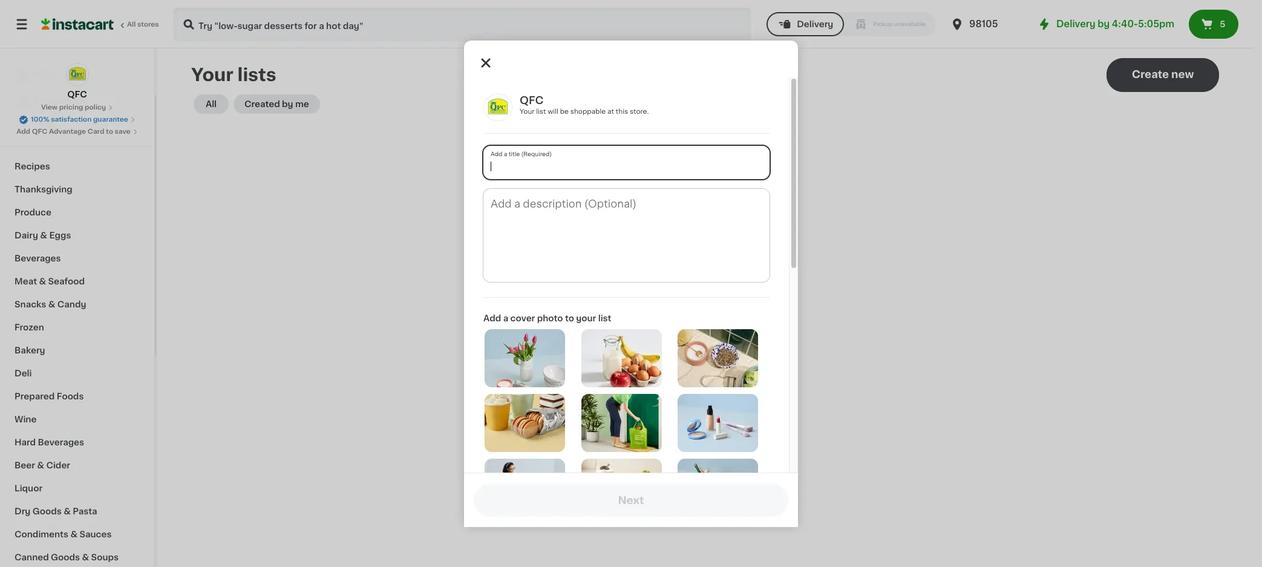 Task type: vqa. For each thing, say whether or not it's contained in the screenshot.
Seafood
yes



Task type: describe. For each thing, give the bounding box(es) containing it.
seafood
[[48, 277, 85, 286]]

goods for canned
[[51, 553, 80, 562]]

eggs
[[49, 231, 71, 240]]

buy
[[34, 95, 51, 104]]

add a cover photo to your list
[[484, 314, 612, 322]]

meat & seafood
[[15, 277, 85, 286]]

Add a title (Required) text field
[[484, 146, 770, 179]]

lists link
[[7, 111, 147, 136]]

to for your
[[565, 314, 575, 322]]

delivery for delivery by 4:40-5:05pm
[[1057, 19, 1096, 28]]

& for meat
[[39, 277, 46, 286]]

wine
[[15, 415, 37, 424]]

your lists
[[191, 66, 276, 84]]

beer & cider link
[[7, 454, 147, 477]]

your inside qfc your list will be shoppable at this store.
[[520, 108, 535, 115]]

snacks & candy
[[15, 300, 86, 309]]

a small white vase of pink tulips, a stack of 3 white bowls, and a rolled napkin. image
[[485, 329, 565, 387]]

hard
[[15, 438, 36, 447]]

guarantee
[[93, 116, 128, 123]]

delivery for delivery
[[797, 20, 834, 28]]

create new button
[[1107, 58, 1220, 92]]

0 horizontal spatial qfc
[[32, 128, 47, 135]]

pricing
[[59, 104, 83, 111]]

create for create new
[[1133, 70, 1170, 79]]

beer & cider
[[15, 461, 70, 470]]

add qfc advantage card to save link
[[16, 127, 138, 137]]

list for a
[[721, 291, 737, 301]]

shoppable
[[571, 108, 606, 115]]

meat
[[15, 277, 37, 286]]

dry
[[15, 507, 30, 516]]

by for delivery
[[1098, 19, 1110, 28]]

satisfaction
[[51, 116, 92, 123]]

card
[[88, 128, 104, 135]]

condiments & sauces link
[[7, 523, 147, 546]]

an apple, a small pitcher of milk, a banana, and a carton of 6 eggs. image
[[582, 329, 662, 387]]

a bar of chocolate cut in half, a yellow pint of white ice cream, a green pint of white ice cream, an open pack of cookies, and a stack of ice cream sandwiches. image
[[485, 394, 565, 452]]

& for condiments
[[70, 530, 78, 539]]

again
[[61, 95, 85, 104]]

5:05pm
[[1139, 19, 1175, 28]]

canned
[[15, 553, 49, 562]]

new
[[1172, 70, 1195, 79]]

thanksgiving link
[[7, 178, 147, 201]]

dry goods & pasta link
[[7, 500, 147, 523]]

5 button
[[1190, 10, 1239, 39]]

create a list link
[[674, 289, 737, 303]]

qfc for qfc your list will be shoppable at this store.
[[520, 95, 544, 105]]

me
[[295, 100, 309, 108]]

deli link
[[7, 362, 147, 385]]

lists you create will be saved here.
[[632, 265, 779, 273]]

buy it again
[[34, 95, 85, 104]]

goods for dry
[[33, 507, 62, 516]]

a keyboard, mouse, notebook, cup of pencils, wire cable. image
[[678, 459, 759, 517]]

list for your
[[537, 108, 546, 115]]

& left the soups
[[82, 553, 89, 562]]

foods
[[57, 392, 84, 401]]

bakery
[[15, 346, 45, 355]]

it
[[53, 95, 59, 104]]

4:40-
[[1113, 19, 1139, 28]]

saved
[[731, 265, 756, 273]]

candy
[[57, 300, 86, 309]]

recipes
[[15, 162, 50, 171]]

created by me
[[245, 100, 309, 108]]

delivery by 4:40-5:05pm link
[[1038, 17, 1175, 31]]

dairy & eggs
[[15, 231, 71, 240]]

lists
[[238, 66, 276, 84]]

& for dairy
[[40, 231, 47, 240]]

dry goods & pasta
[[15, 507, 97, 516]]

shop
[[34, 71, 57, 79]]

beverages link
[[7, 247, 147, 270]]

snacks
[[15, 300, 46, 309]]

bakery link
[[7, 339, 147, 362]]

store.
[[630, 108, 649, 115]]

all button
[[194, 94, 229, 114]]

photo
[[537, 314, 563, 322]]

policy
[[85, 104, 106, 111]]

produce
[[15, 208, 51, 217]]

save
[[115, 128, 131, 135]]

create for create a list
[[674, 291, 710, 301]]

liquor
[[15, 484, 42, 493]]

a for add
[[503, 314, 509, 322]]

dairy & eggs link
[[7, 224, 147, 247]]

stores
[[137, 21, 159, 28]]

100%
[[31, 116, 49, 123]]

prepared
[[15, 392, 55, 401]]

will for qfc
[[548, 108, 559, 115]]

pasta
[[73, 507, 97, 516]]

& for snacks
[[48, 300, 55, 309]]

lists for lists
[[34, 119, 55, 128]]

instacart logo image
[[41, 17, 114, 31]]



Task type: locate. For each thing, give the bounding box(es) containing it.
recipes link
[[7, 155, 147, 178]]

snacks & candy link
[[7, 293, 147, 316]]

liquor link
[[7, 477, 147, 500]]

qfc your list will be shoppable at this store.
[[520, 95, 649, 115]]

1 vertical spatial will
[[702, 265, 715, 273]]

lists
[[34, 119, 55, 128], [632, 265, 652, 273]]

qfc
[[67, 90, 87, 99], [520, 95, 544, 105], [32, 128, 47, 135]]

a woman sitting on a chair wearing headphones holding a drink in her hand with a small brown dog on the floor by her side. image
[[485, 459, 565, 517]]

beverages down dairy & eggs
[[15, 254, 61, 263]]

1 vertical spatial create
[[674, 291, 710, 301]]

be inside qfc your list will be shoppable at this store.
[[560, 108, 569, 115]]

0 horizontal spatial a
[[503, 314, 509, 322]]

a
[[713, 291, 719, 301], [503, 314, 509, 322]]

delivery inside button
[[797, 20, 834, 28]]

1 horizontal spatial to
[[565, 314, 575, 322]]

create a list
[[674, 291, 737, 301]]

a inside dialog
[[503, 314, 509, 322]]

an shopper setting a bag of groceries down at someone's door. image
[[582, 394, 662, 452]]

0 vertical spatial add
[[16, 128, 30, 135]]

0 vertical spatial goods
[[33, 507, 62, 516]]

list down saved at the top of the page
[[721, 291, 737, 301]]

cover
[[511, 314, 535, 322]]

1 horizontal spatial your
[[520, 108, 535, 115]]

1 vertical spatial to
[[565, 314, 575, 322]]

0 horizontal spatial will
[[548, 108, 559, 115]]

qfc for qfc
[[67, 90, 87, 99]]

&
[[40, 231, 47, 240], [39, 277, 46, 286], [48, 300, 55, 309], [37, 461, 44, 470], [64, 507, 71, 516], [70, 530, 78, 539], [82, 553, 89, 562]]

1 horizontal spatial by
[[1098, 19, 1110, 28]]

a jar of flour, a stick of sliced butter, 3 granny smith apples, a carton of 7 eggs. image
[[582, 459, 662, 517]]

to left the your at left
[[565, 314, 575, 322]]

a for create
[[713, 291, 719, 301]]

1 horizontal spatial add
[[484, 314, 501, 322]]

0 horizontal spatial to
[[106, 128, 113, 135]]

delivery button
[[767, 12, 845, 36]]

0 vertical spatial lists
[[34, 119, 55, 128]]

1 vertical spatial list
[[721, 291, 737, 301]]

delivery by 4:40-5:05pm
[[1057, 19, 1175, 28]]

0 vertical spatial list
[[537, 108, 546, 115]]

0 vertical spatial to
[[106, 128, 113, 135]]

condiments
[[15, 530, 68, 539]]

beverages
[[15, 254, 61, 263], [38, 438, 84, 447]]

0 horizontal spatial be
[[560, 108, 569, 115]]

be left shoppable
[[560, 108, 569, 115]]

qfc inside qfc your list will be shoppable at this store.
[[520, 95, 544, 105]]

2 vertical spatial list
[[599, 314, 612, 322]]

0 horizontal spatial your
[[191, 66, 234, 84]]

create left new
[[1133, 70, 1170, 79]]

1 vertical spatial lists
[[632, 265, 652, 273]]

all down your lists
[[206, 100, 217, 108]]

by inside button
[[282, 100, 293, 108]]

& for beer
[[37, 461, 44, 470]]

all left stores on the top left of the page
[[127, 21, 136, 28]]

1 horizontal spatial qfc logo image
[[484, 94, 513, 121]]

to
[[106, 128, 113, 135], [565, 314, 575, 322]]

0 horizontal spatial add
[[16, 128, 30, 135]]

will for lists
[[702, 265, 715, 273]]

lists inside lists link
[[34, 119, 55, 128]]

0 vertical spatial create
[[1133, 70, 1170, 79]]

& right the beer
[[37, 461, 44, 470]]

add qfc advantage card to save
[[16, 128, 131, 135]]

1 vertical spatial all
[[206, 100, 217, 108]]

0 horizontal spatial qfc logo image
[[66, 63, 89, 86]]

all stores link
[[41, 7, 160, 41]]

buy it again link
[[7, 87, 147, 111]]

& left pasta
[[64, 507, 71, 516]]

created by me button
[[234, 94, 320, 114]]

1 vertical spatial qfc logo image
[[484, 94, 513, 121]]

prepared foods
[[15, 392, 84, 401]]

your
[[577, 314, 597, 322]]

here.
[[758, 265, 779, 273]]

lists for lists you create will be saved here.
[[632, 265, 652, 273]]

all for all
[[206, 100, 217, 108]]

& right meat on the left of the page
[[39, 277, 46, 286]]

1 horizontal spatial qfc
[[67, 90, 87, 99]]

1 vertical spatial your
[[520, 108, 535, 115]]

1 vertical spatial be
[[718, 265, 729, 273]]

1 vertical spatial a
[[503, 314, 509, 322]]

a left cover
[[503, 314, 509, 322]]

create down create at top
[[674, 291, 710, 301]]

you
[[654, 265, 670, 273]]

list
[[537, 108, 546, 115], [721, 291, 737, 301], [599, 314, 612, 322]]

98105 button
[[951, 7, 1023, 41]]

beer
[[15, 461, 35, 470]]

100% satisfaction guarantee button
[[19, 113, 136, 125]]

qfc logo image inside list_add_items dialog
[[484, 94, 513, 121]]

hard beverages link
[[7, 431, 147, 454]]

created
[[245, 100, 280, 108]]

by for created
[[282, 100, 293, 108]]

all stores
[[127, 21, 159, 28]]

canned goods & soups link
[[7, 546, 147, 567]]

all inside button
[[206, 100, 217, 108]]

goods down the 'condiments & sauces'
[[51, 553, 80, 562]]

hard beverages
[[15, 438, 84, 447]]

lists down the "view"
[[34, 119, 55, 128]]

frozen
[[15, 323, 44, 332]]

& left the sauces
[[70, 530, 78, 539]]

0 horizontal spatial list
[[537, 108, 546, 115]]

5
[[1221, 20, 1226, 28]]

0 vertical spatial qfc logo image
[[66, 63, 89, 86]]

wine link
[[7, 408, 147, 431]]

add left cover
[[484, 314, 501, 322]]

cider
[[46, 461, 70, 470]]

to for save
[[106, 128, 113, 135]]

advantage
[[49, 128, 86, 135]]

view pricing policy link
[[41, 103, 113, 113]]

will inside qfc your list will be shoppable at this store.
[[548, 108, 559, 115]]

none text field inside list_add_items dialog
[[484, 189, 770, 282]]

1 horizontal spatial all
[[206, 100, 217, 108]]

& left eggs
[[40, 231, 47, 240]]

None search field
[[173, 7, 751, 41]]

0 horizontal spatial delivery
[[797, 20, 834, 28]]

add up recipes at top left
[[16, 128, 30, 135]]

be for lists
[[718, 265, 729, 273]]

add
[[16, 128, 30, 135], [484, 314, 501, 322]]

list right the your at left
[[599, 314, 612, 322]]

0 horizontal spatial create
[[674, 291, 710, 301]]

0 vertical spatial a
[[713, 291, 719, 301]]

1 horizontal spatial be
[[718, 265, 729, 273]]

1 vertical spatial by
[[282, 100, 293, 108]]

1 vertical spatial goods
[[51, 553, 80, 562]]

goods up condiments
[[33, 507, 62, 516]]

qfc link
[[66, 63, 89, 101]]

beverages inside "link"
[[15, 254, 61, 263]]

1 horizontal spatial create
[[1133, 70, 1170, 79]]

thanksgiving
[[15, 185, 73, 194]]

add inside dialog
[[484, 314, 501, 322]]

deli
[[15, 369, 32, 378]]

1 vertical spatial beverages
[[38, 438, 84, 447]]

service type group
[[767, 12, 936, 36]]

0 vertical spatial will
[[548, 108, 559, 115]]

& left 'candy'
[[48, 300, 55, 309]]

will
[[548, 108, 559, 115], [702, 265, 715, 273]]

a down 'lists you create will be saved here.'
[[713, 291, 719, 301]]

meat & seafood link
[[7, 270, 147, 293]]

1 horizontal spatial list
[[599, 314, 612, 322]]

list left shoppable
[[537, 108, 546, 115]]

view pricing policy
[[41, 104, 106, 111]]

2 horizontal spatial qfc
[[520, 95, 544, 105]]

create new
[[1133, 70, 1195, 79]]

1 horizontal spatial will
[[702, 265, 715, 273]]

0 horizontal spatial all
[[127, 21, 136, 28]]

add for add qfc advantage card to save
[[16, 128, 30, 135]]

a bulb of garlic, a bowl of salt, a bowl of pepper, a bowl of cut celery. image
[[678, 329, 759, 387]]

add for add a cover photo to your list
[[484, 314, 501, 322]]

create inside 'button'
[[1133, 70, 1170, 79]]

0 vertical spatial be
[[560, 108, 569, 115]]

to inside list_add_items dialog
[[565, 314, 575, 322]]

sauces
[[80, 530, 112, 539]]

prepared foods link
[[7, 385, 147, 408]]

list inside qfc your list will be shoppable at this store.
[[537, 108, 546, 115]]

soups
[[91, 553, 119, 562]]

be
[[560, 108, 569, 115], [718, 265, 729, 273]]

0 horizontal spatial by
[[282, 100, 293, 108]]

0 vertical spatial all
[[127, 21, 136, 28]]

None text field
[[484, 189, 770, 282]]

your
[[191, 66, 234, 84], [520, 108, 535, 115]]

this
[[616, 108, 629, 115]]

all for all stores
[[127, 21, 136, 28]]

by left 4:40- at the right of the page
[[1098, 19, 1110, 28]]

to down guarantee
[[106, 128, 113, 135]]

0 vertical spatial your
[[191, 66, 234, 84]]

qfc logo image
[[66, 63, 89, 86], [484, 94, 513, 121]]

all
[[127, 21, 136, 28], [206, 100, 217, 108]]

1 horizontal spatial delivery
[[1057, 19, 1096, 28]]

list_add_items dialog
[[464, 40, 799, 567]]

beverages up cider
[[38, 438, 84, 447]]

100% satisfaction guarantee
[[31, 116, 128, 123]]

pressed powder, foundation, lip stick, and makeup brushes. image
[[678, 394, 759, 452]]

0 horizontal spatial lists
[[34, 119, 55, 128]]

will left shoppable
[[548, 108, 559, 115]]

produce link
[[7, 201, 147, 224]]

create
[[672, 265, 700, 273]]

canned goods & soups
[[15, 553, 119, 562]]

1 horizontal spatial lists
[[632, 265, 652, 273]]

be left saved at the top of the page
[[718, 265, 729, 273]]

1 vertical spatial add
[[484, 314, 501, 322]]

98105
[[970, 19, 999, 28]]

goods
[[33, 507, 62, 516], [51, 553, 80, 562]]

be for qfc
[[560, 108, 569, 115]]

lists left you
[[632, 265, 652, 273]]

0 vertical spatial beverages
[[15, 254, 61, 263]]

by left me
[[282, 100, 293, 108]]

at
[[608, 108, 614, 115]]

0 vertical spatial by
[[1098, 19, 1110, 28]]

will right create at top
[[702, 265, 715, 273]]

2 horizontal spatial list
[[721, 291, 737, 301]]

1 horizontal spatial a
[[713, 291, 719, 301]]



